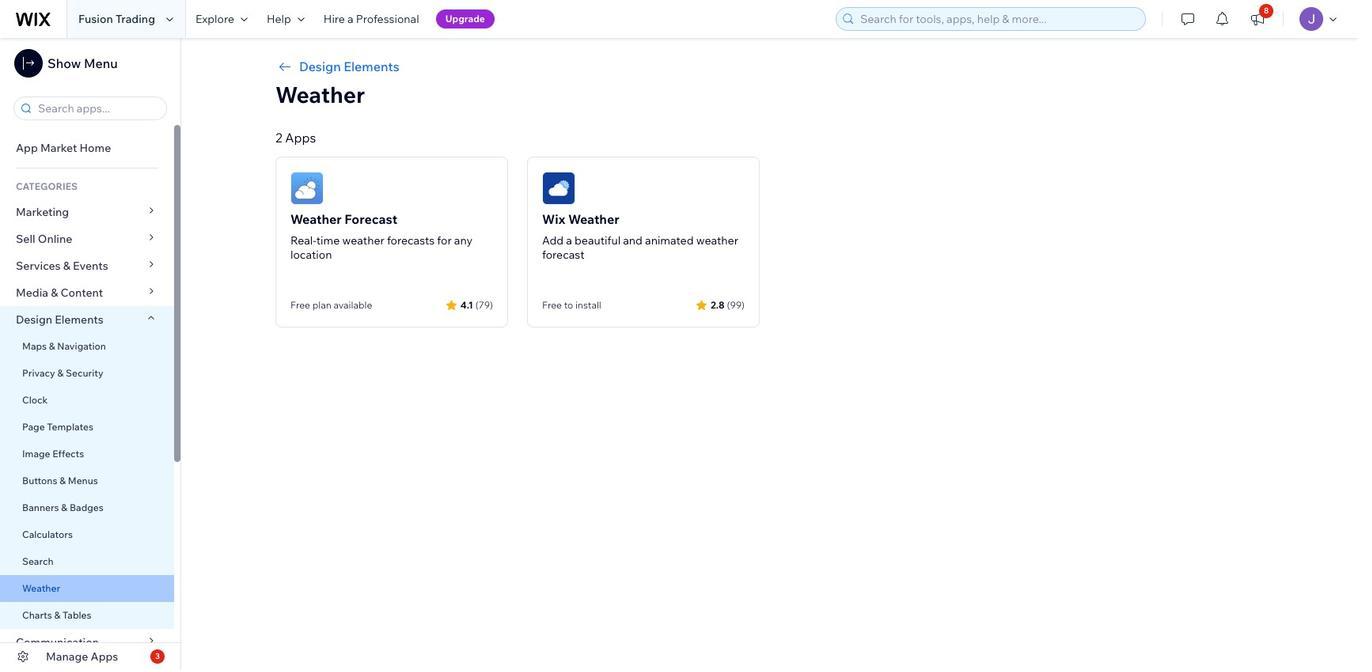 Task type: locate. For each thing, give the bounding box(es) containing it.
weather right animated
[[696, 233, 738, 248]]

media & content link
[[0, 279, 174, 306]]

0 horizontal spatial free
[[290, 299, 310, 311]]

buttons & menus link
[[0, 468, 174, 495]]

design
[[299, 59, 341, 74], [16, 313, 52, 327]]

services & events link
[[0, 252, 174, 279]]

0 vertical spatial a
[[347, 12, 354, 26]]

0 horizontal spatial design elements
[[16, 313, 104, 327]]

real-
[[290, 233, 316, 248]]

manage apps
[[46, 650, 118, 664]]

elements inside sidebar element
[[55, 313, 104, 327]]

0 horizontal spatial design elements link
[[0, 306, 174, 333]]

marketing link
[[0, 199, 174, 226]]

professional
[[356, 12, 419, 26]]

categories
[[16, 180, 78, 192]]

design elements inside sidebar element
[[16, 313, 104, 327]]

2 weather from the left
[[696, 233, 738, 248]]

& inside 'link'
[[59, 475, 66, 487]]

& right media
[[51, 286, 58, 300]]

app market home
[[16, 141, 111, 155]]

weather inside wix weather add a beautiful and animated weather forecast
[[568, 211, 619, 227]]

design elements link
[[275, 57, 1263, 76], [0, 306, 174, 333]]

free for wix weather
[[542, 299, 562, 311]]

apps right 2
[[285, 130, 316, 146]]

maps & navigation
[[22, 340, 106, 352]]

weather down forecast at the left of page
[[342, 233, 384, 248]]

free left to
[[542, 299, 562, 311]]

& for tables
[[54, 609, 60, 621]]

maps & navigation link
[[0, 333, 174, 360]]

a right hire
[[347, 12, 354, 26]]

apps inside sidebar element
[[91, 650, 118, 664]]

apps
[[285, 130, 316, 146], [91, 650, 118, 664]]

clock
[[22, 394, 48, 406]]

& left tables
[[54, 609, 60, 621]]

sell online
[[16, 232, 72, 246]]

& left badges
[[61, 502, 67, 514]]

elements up navigation
[[55, 313, 104, 327]]

1 vertical spatial elements
[[55, 313, 104, 327]]

free
[[290, 299, 310, 311], [542, 299, 562, 311]]

design up maps
[[16, 313, 52, 327]]

weather link
[[0, 575, 174, 602]]

show
[[47, 55, 81, 71]]

& left the events
[[63, 259, 70, 273]]

1 vertical spatial design
[[16, 313, 52, 327]]

1 horizontal spatial design elements link
[[275, 57, 1263, 76]]

page templates link
[[0, 414, 174, 441]]

free plan available
[[290, 299, 372, 311]]

charts & tables link
[[0, 602, 174, 629]]

1 horizontal spatial a
[[566, 233, 572, 248]]

manage
[[46, 650, 88, 664]]

time
[[316, 233, 340, 248]]

1 vertical spatial apps
[[91, 650, 118, 664]]

1 horizontal spatial design
[[299, 59, 341, 74]]

design elements up the maps & navigation
[[16, 313, 104, 327]]

1 free from the left
[[290, 299, 310, 311]]

badges
[[70, 502, 103, 514]]

& inside 'link'
[[54, 609, 60, 621]]

banners
[[22, 502, 59, 514]]

search
[[22, 556, 53, 567]]

& for security
[[57, 367, 64, 379]]

design elements
[[299, 59, 399, 74], [16, 313, 104, 327]]

Search for tools, apps, help & more... field
[[856, 8, 1140, 30]]

effects
[[52, 448, 84, 460]]

0 horizontal spatial weather
[[342, 233, 384, 248]]

security
[[66, 367, 103, 379]]

1 horizontal spatial weather
[[696, 233, 738, 248]]

0 horizontal spatial design
[[16, 313, 52, 327]]

design down hire
[[299, 59, 341, 74]]

1 vertical spatial a
[[566, 233, 572, 248]]

navigation
[[57, 340, 106, 352]]

to
[[564, 299, 573, 311]]

weather down search at the left bottom of the page
[[22, 582, 60, 594]]

1 weather from the left
[[342, 233, 384, 248]]

apps for 2 apps
[[285, 130, 316, 146]]

apps right manage
[[91, 650, 118, 664]]

1 horizontal spatial apps
[[285, 130, 316, 146]]

market
[[40, 141, 77, 155]]

0 vertical spatial apps
[[285, 130, 316, 146]]

upgrade
[[445, 13, 485, 25]]

design elements down hire
[[299, 59, 399, 74]]

weather
[[342, 233, 384, 248], [696, 233, 738, 248]]

weather up the beautiful
[[568, 211, 619, 227]]

& right privacy
[[57, 367, 64, 379]]

plan
[[312, 299, 331, 311]]

trading
[[115, 12, 155, 26]]

1 horizontal spatial free
[[542, 299, 562, 311]]

& left the menus
[[59, 475, 66, 487]]

media & content
[[16, 286, 103, 300]]

sidebar element
[[0, 38, 181, 670]]

&
[[63, 259, 70, 273], [51, 286, 58, 300], [49, 340, 55, 352], [57, 367, 64, 379], [59, 475, 66, 487], [61, 502, 67, 514], [54, 609, 60, 621]]

help button
[[257, 0, 314, 38]]

1 horizontal spatial elements
[[344, 59, 399, 74]]

weather inside weather forecast real-time weather forecasts for any location
[[290, 211, 342, 227]]

0 vertical spatial design elements
[[299, 59, 399, 74]]

2.8 (99)
[[711, 299, 745, 311]]

free left plan
[[290, 299, 310, 311]]

0 horizontal spatial apps
[[91, 650, 118, 664]]

& right maps
[[49, 340, 55, 352]]

hire
[[324, 12, 345, 26]]

a
[[347, 12, 354, 26], [566, 233, 572, 248]]

install
[[575, 299, 601, 311]]

weather inside wix weather add a beautiful and animated weather forecast
[[696, 233, 738, 248]]

page templates
[[22, 421, 95, 433]]

image effects link
[[0, 441, 174, 468]]

weather up time
[[290, 211, 342, 227]]

image
[[22, 448, 50, 460]]

marketing
[[16, 205, 69, 219]]

sell online link
[[0, 226, 174, 252]]

2 free from the left
[[542, 299, 562, 311]]

wix weather logo image
[[542, 172, 575, 205]]

elements down hire a professional link
[[344, 59, 399, 74]]

& for events
[[63, 259, 70, 273]]

free for weather forecast
[[290, 299, 310, 311]]

0 horizontal spatial elements
[[55, 313, 104, 327]]

forecasts
[[387, 233, 435, 248]]

search link
[[0, 548, 174, 575]]

location
[[290, 248, 332, 262]]

media
[[16, 286, 48, 300]]

weather inside sidebar element
[[22, 582, 60, 594]]

4.1 (79)
[[460, 299, 493, 311]]

elements
[[344, 59, 399, 74], [55, 313, 104, 327]]

4.1
[[460, 299, 473, 311]]

0 vertical spatial design
[[299, 59, 341, 74]]

1 vertical spatial design elements
[[16, 313, 104, 327]]

weather forecast logo image
[[290, 172, 324, 205]]

a right "add" in the left of the page
[[566, 233, 572, 248]]

apps for manage apps
[[91, 650, 118, 664]]



Task type: vqa. For each thing, say whether or not it's contained in the screenshot.
rightmost category 'icon'
no



Task type: describe. For each thing, give the bounding box(es) containing it.
services & events
[[16, 259, 108, 273]]

fusion trading
[[78, 12, 155, 26]]

hire a professional
[[324, 12, 419, 26]]

app market home link
[[0, 135, 174, 161]]

beautiful
[[575, 233, 621, 248]]

menus
[[68, 475, 98, 487]]

forecast
[[542, 248, 584, 262]]

2 apps
[[275, 130, 316, 146]]

(99)
[[727, 299, 745, 311]]

online
[[38, 232, 72, 246]]

explore
[[195, 12, 234, 26]]

privacy & security link
[[0, 360, 174, 387]]

page
[[22, 421, 45, 433]]

& for menus
[[59, 475, 66, 487]]

for
[[437, 233, 452, 248]]

services
[[16, 259, 61, 273]]

weather forecast real-time weather forecasts for any location
[[290, 211, 472, 262]]

forecast
[[345, 211, 397, 227]]

communication link
[[0, 629, 174, 656]]

wix weather add a beautiful and animated weather forecast
[[542, 211, 738, 262]]

any
[[454, 233, 472, 248]]

show menu button
[[14, 49, 118, 78]]

calculators
[[22, 529, 73, 541]]

calculators link
[[0, 522, 174, 548]]

show menu
[[47, 55, 118, 71]]

maps
[[22, 340, 47, 352]]

and
[[623, 233, 643, 248]]

Search apps... field
[[33, 97, 161, 120]]

& for content
[[51, 286, 58, 300]]

0 vertical spatial elements
[[344, 59, 399, 74]]

1 horizontal spatial design elements
[[299, 59, 399, 74]]

tables
[[63, 609, 91, 621]]

clock link
[[0, 387, 174, 414]]

charts & tables
[[22, 609, 91, 621]]

help
[[267, 12, 291, 26]]

charts
[[22, 609, 52, 621]]

templates
[[47, 421, 93, 433]]

8 button
[[1240, 0, 1275, 38]]

events
[[73, 259, 108, 273]]

add
[[542, 233, 564, 248]]

2.8
[[711, 299, 725, 311]]

communication
[[16, 636, 101, 650]]

free to install
[[542, 299, 601, 311]]

& for badges
[[61, 502, 67, 514]]

hire a professional link
[[314, 0, 429, 38]]

design inside sidebar element
[[16, 313, 52, 327]]

wix
[[542, 211, 565, 227]]

0 horizontal spatial a
[[347, 12, 354, 26]]

weather inside weather forecast real-time weather forecasts for any location
[[342, 233, 384, 248]]

1 vertical spatial design elements link
[[0, 306, 174, 333]]

2
[[275, 130, 282, 146]]

a inside wix weather add a beautiful and animated weather forecast
[[566, 233, 572, 248]]

weather up the 2 apps
[[275, 81, 365, 108]]

content
[[61, 286, 103, 300]]

banners & badges
[[22, 502, 103, 514]]

menu
[[84, 55, 118, 71]]

banners & badges link
[[0, 495, 174, 522]]

home
[[80, 141, 111, 155]]

& for navigation
[[49, 340, 55, 352]]

buttons
[[22, 475, 57, 487]]

0 vertical spatial design elements link
[[275, 57, 1263, 76]]

buttons & menus
[[22, 475, 98, 487]]

upgrade button
[[436, 9, 495, 28]]

3
[[155, 651, 160, 662]]

privacy & security
[[22, 367, 103, 379]]

sell
[[16, 232, 35, 246]]

fusion
[[78, 12, 113, 26]]

animated
[[645, 233, 694, 248]]

app
[[16, 141, 38, 155]]

available
[[334, 299, 372, 311]]

8
[[1264, 6, 1269, 16]]

image effects
[[22, 448, 84, 460]]



